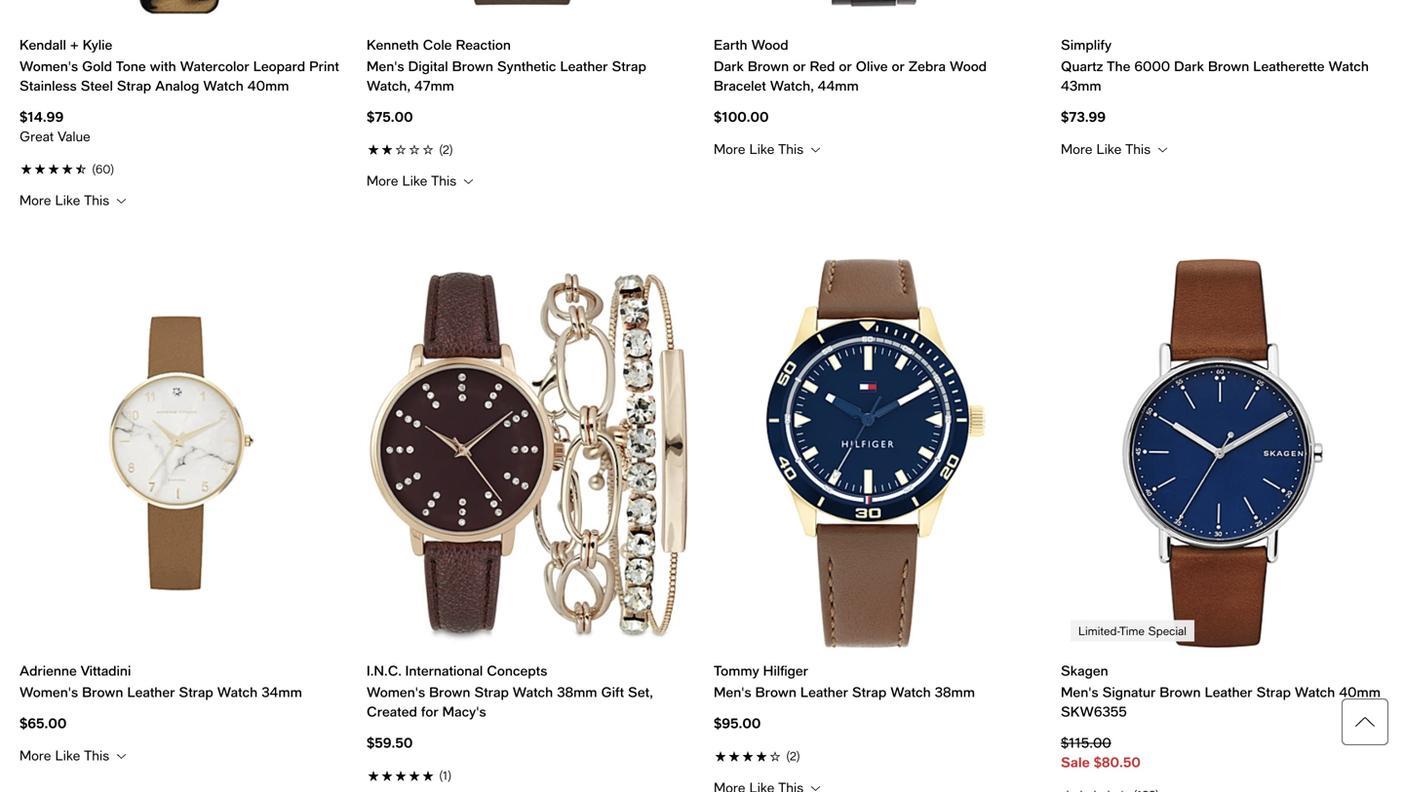 Task type: locate. For each thing, give the bounding box(es) containing it.
for
[[421, 704, 439, 720]]

leather right synthetic
[[560, 58, 608, 74]]

men's inside kenneth cole reaction men's digital brown synthetic leather strap watch, 47mm
[[367, 58, 404, 74]]

more down $73.99
[[1061, 141, 1093, 157]]

or left red
[[793, 58, 806, 74]]

0 horizontal spatial dark
[[714, 58, 744, 74]]

strap
[[612, 58, 646, 74], [117, 78, 151, 94], [179, 685, 213, 701], [474, 685, 509, 701], [852, 685, 887, 701], [1257, 685, 1291, 701]]

or up 44mm
[[839, 58, 852, 74]]

strap inside kenneth cole reaction men's digital brown synthetic leather strap watch, 47mm
[[612, 58, 646, 74]]

1 horizontal spatial (2)
[[786, 750, 800, 764]]

dark
[[714, 58, 744, 74], [1174, 58, 1204, 74]]

strap inside kendall + kylie women's gold tone with watercolor leopard print stainless steel strap analog watch 40mm
[[117, 78, 151, 94]]

earth
[[714, 37, 748, 53]]

more like this for earth wood dark brown or red or olive or zebra wood bracelet watch, 44mm
[[714, 141, 808, 157]]

$73.99
[[1061, 109, 1106, 125]]

brown down international at left bottom
[[429, 685, 470, 701]]

adrienne
[[20, 663, 77, 679]]

$95.00
[[714, 716, 761, 732]]

the
[[1107, 58, 1131, 74]]

women's inside kendall + kylie women's gold tone with watercolor leopard print stainless steel strap analog watch 40mm
[[20, 58, 78, 74]]

watch,
[[367, 78, 410, 94], [770, 78, 814, 94]]

brown down hilfiger
[[755, 685, 797, 701]]

more like this inside dark brown or red or olive or zebra wood bracelet watch, 44mm 'group'
[[714, 141, 808, 157]]

(2) down 47mm
[[439, 143, 453, 157]]

this for simplify quartz the 6000 dark brown leatherette watch 43mm
[[1125, 141, 1151, 157]]

more
[[714, 141, 746, 157], [1061, 141, 1093, 157], [367, 173, 398, 189], [20, 192, 51, 208], [20, 748, 51, 764]]

signatur
[[1103, 685, 1156, 701]]

38mm inside 'tommy hilfiger men's brown leather strap watch 38mm'
[[935, 685, 975, 701]]

43mm
[[1061, 78, 1102, 94]]

like down $65.00
[[55, 748, 80, 764]]

brown up bracelet
[[748, 58, 789, 74]]

men's down the kenneth
[[367, 58, 404, 74]]

this inside dark brown or red or olive or zebra wood bracelet watch, 44mm 'group'
[[778, 141, 804, 157]]

brown down reaction
[[452, 58, 493, 74]]

$14.99 great value
[[20, 109, 90, 144]]

more like this
[[714, 141, 808, 157], [1061, 141, 1155, 157], [367, 173, 461, 189], [20, 192, 113, 208], [20, 748, 113, 764]]

watch inside skagen men's signatur brown leather strap watch 40mm skw6355
[[1295, 685, 1335, 701]]

men's
[[367, 58, 404, 74], [714, 685, 751, 701], [1061, 685, 1099, 701]]

(2) down hilfiger
[[786, 750, 800, 764]]

1 dark from the left
[[714, 58, 744, 74]]

5 out of 5 rating with 1 reviews image
[[367, 765, 690, 785]]

brown inside simplify quartz the 6000 dark brown leatherette watch 43mm
[[1208, 58, 1249, 74]]

6000
[[1134, 58, 1170, 74]]

women's gold tone with watercolor leopard print stainless steel strap analog watch 40mm group
[[20, 0, 343, 209]]

2 horizontal spatial or
[[892, 58, 905, 74]]

watch, inside earth wood dark brown or red or olive or zebra wood bracelet watch, 44mm
[[770, 78, 814, 94]]

this for earth wood dark brown or red or olive or zebra wood bracelet watch, 44mm
[[778, 141, 804, 157]]

dark brown or red or olive or zebra wood bracelet watch, 44mm group
[[714, 0, 1038, 158]]

reaction
[[456, 37, 511, 53]]

women's up created
[[367, 685, 425, 701]]

dark right '6000'
[[1174, 58, 1204, 74]]

more like this inside women's brown leather strap watch 34mm group
[[20, 748, 113, 764]]

strap for i.n.c. international concepts women's brown strap watch 38mm gift set, created for macy's
[[474, 685, 509, 701]]

more like this inside men's digital brown synthetic leather strap watch, 47mm group
[[367, 173, 461, 189]]

leatherette
[[1253, 58, 1325, 74]]

wood
[[751, 37, 789, 53], [950, 58, 987, 74]]

watch left scroll to top image
[[1295, 685, 1335, 701]]

$115.00 sale $80.50
[[1061, 735, 1141, 771]]

1 horizontal spatial 40mm
[[1339, 685, 1381, 701]]

brown inside kenneth cole reaction men's digital brown synthetic leather strap watch, 47mm
[[452, 58, 493, 74]]

more down $65.00
[[20, 748, 51, 764]]

1 horizontal spatial or
[[839, 58, 852, 74]]

skagen
[[1061, 663, 1108, 679]]

women's inside i.n.c. international concepts women's brown strap watch 38mm gift set, created for macy's
[[367, 685, 425, 701]]

this inside women's brown leather strap watch 34mm group
[[84, 748, 109, 764]]

1 vertical spatial (2)
[[786, 750, 800, 764]]

concepts
[[487, 663, 547, 679]]

strap inside skagen men's signatur brown leather strap watch 40mm skw6355
[[1257, 685, 1291, 701]]

$59.50
[[367, 735, 413, 752]]

women's
[[20, 58, 78, 74], [20, 685, 78, 701], [367, 685, 425, 701]]

international
[[405, 663, 483, 679]]

2 38mm from the left
[[935, 685, 975, 701]]

2 or from the left
[[839, 58, 852, 74]]

2 horizontal spatial men's
[[1061, 685, 1099, 701]]

kenneth
[[367, 37, 419, 53]]

like down $75.00
[[402, 173, 427, 189]]

38mm for men's brown leather strap watch 38mm
[[935, 685, 975, 701]]

hilfiger
[[763, 663, 808, 679]]

watch inside i.n.c. international concepts women's brown strap watch 38mm gift set, created for macy's
[[513, 685, 553, 701]]

or right olive
[[892, 58, 905, 74]]

(2) inside 4 out of 5 rating with 2 reviews image
[[786, 750, 800, 764]]

1 horizontal spatial dark
[[1174, 58, 1204, 74]]

2 dark from the left
[[1174, 58, 1204, 74]]

steel
[[81, 78, 113, 94]]

1 vertical spatial 40mm
[[1339, 685, 1381, 701]]

watch, up $75.00
[[367, 78, 410, 94]]

1 vertical spatial wood
[[950, 58, 987, 74]]

more for earth wood dark brown or red or olive or zebra wood bracelet watch, 44mm
[[714, 141, 746, 157]]

gold
[[82, 58, 112, 74]]

more inside dark brown or red or olive or zebra wood bracelet watch, 44mm 'group'
[[714, 141, 746, 157]]

0 horizontal spatial watch,
[[367, 78, 410, 94]]

quartz
[[1061, 58, 1103, 74]]

40mm
[[247, 78, 289, 94], [1339, 685, 1381, 701]]

4 out of 5 rating with 2 reviews image
[[714, 746, 1038, 766]]

34mm
[[262, 685, 302, 701]]

like for adrienne vittadini women's brown leather strap watch 34mm
[[55, 748, 80, 764]]

more like this for simplify quartz the 6000 dark brown leatherette watch 43mm
[[1061, 141, 1155, 157]]

watch inside 'adrienne vittadini women's brown leather strap watch 34mm'
[[217, 685, 258, 701]]

0 vertical spatial wood
[[751, 37, 789, 53]]

(2)
[[439, 143, 453, 157], [786, 750, 800, 764]]

strap inside 'adrienne vittadini women's brown leather strap watch 34mm'
[[179, 685, 213, 701]]

wood right zebra
[[950, 58, 987, 74]]

macy's
[[442, 704, 486, 720]]

leather down hilfiger
[[801, 685, 848, 701]]

wood right earth
[[751, 37, 789, 53]]

leather inside skagen men's signatur brown leather strap watch 40mm skw6355
[[1205, 685, 1253, 701]]

strap inside 'tommy hilfiger men's brown leather strap watch 38mm'
[[852, 685, 887, 701]]

brown inside earth wood dark brown or red or olive or zebra wood bracelet watch, 44mm
[[748, 58, 789, 74]]

1 horizontal spatial 38mm
[[935, 685, 975, 701]]

analog
[[155, 78, 199, 94]]

leather
[[560, 58, 608, 74], [127, 685, 175, 701], [801, 685, 848, 701], [1205, 685, 1253, 701]]

0 horizontal spatial (2)
[[439, 143, 453, 157]]

38mm for women's brown strap watch 38mm gift set, created for macy's
[[557, 685, 597, 701]]

0 horizontal spatial wood
[[751, 37, 789, 53]]

dark down earth
[[714, 58, 744, 74]]

1 horizontal spatial watch,
[[770, 78, 814, 94]]

more inside women's brown leather strap watch 34mm group
[[20, 748, 51, 764]]

or
[[793, 58, 806, 74], [839, 58, 852, 74], [892, 58, 905, 74]]

leather inside 'tommy hilfiger men's brown leather strap watch 38mm'
[[801, 685, 848, 701]]

like inside women's brown leather strap watch 34mm group
[[55, 748, 80, 764]]

like down value
[[55, 192, 80, 208]]

watch left 34mm
[[217, 685, 258, 701]]

0 horizontal spatial 40mm
[[247, 78, 289, 94]]

(60)
[[92, 163, 114, 176]]

more like this down $100.00 on the top right of page
[[714, 141, 808, 157]]

women's down adrienne
[[20, 685, 78, 701]]

kylie
[[83, 37, 112, 53]]

more down the great
[[20, 192, 51, 208]]

men's down tommy
[[714, 685, 751, 701]]

leather inside kenneth cole reaction men's digital brown synthetic leather strap watch, 47mm
[[560, 58, 608, 74]]

watch down "watercolor"
[[203, 78, 244, 94]]

0 horizontal spatial or
[[793, 58, 806, 74]]

2 watch, from the left
[[770, 78, 814, 94]]

+
[[70, 37, 79, 53]]

leather up 4.3984 out of 5 rating with 123 reviews image
[[1205, 685, 1253, 701]]

watercolor
[[180, 58, 249, 74]]

more like this down $75.00
[[367, 173, 461, 189]]

4.5 out of 5 rating with 60 reviews image
[[20, 158, 343, 178]]

more down $100.00 on the top right of page
[[714, 141, 746, 157]]

print
[[309, 58, 339, 74]]

great value. shop incredible prices you can count on!. image
[[20, 127, 343, 146]]

women's brown strap watch 38mm gift set, created for macy's group
[[367, 256, 690, 793]]

watch right leatherette
[[1329, 58, 1369, 74]]

38mm inside i.n.c. international concepts women's brown strap watch 38mm gift set, created for macy's
[[557, 685, 597, 701]]

strap inside i.n.c. international concepts women's brown strap watch 38mm gift set, created for macy's
[[474, 685, 509, 701]]

watch inside 'tommy hilfiger men's brown leather strap watch 38mm'
[[891, 685, 931, 701]]

0 vertical spatial 40mm
[[247, 78, 289, 94]]

brown left leatherette
[[1208, 58, 1249, 74]]

leather down vittadini
[[127, 685, 175, 701]]

more like this down (60)
[[20, 192, 113, 208]]

gift
[[601, 685, 624, 701]]

watch
[[1329, 58, 1369, 74], [203, 78, 244, 94], [217, 685, 258, 701], [513, 685, 553, 701], [891, 685, 931, 701], [1295, 685, 1335, 701]]

1 horizontal spatial wood
[[950, 58, 987, 74]]

dark inside simplify quartz the 6000 dark brown leatherette watch 43mm
[[1174, 58, 1204, 74]]

like down $73.99
[[1097, 141, 1122, 157]]

with
[[150, 58, 176, 74]]

brown down vittadini
[[82, 685, 123, 701]]

38mm
[[557, 685, 597, 701], [935, 685, 975, 701]]

1 38mm from the left
[[557, 685, 597, 701]]

like down $100.00 on the top right of page
[[749, 141, 775, 157]]

strap for skagen men's signatur brown leather strap watch 40mm skw6355
[[1257, 685, 1291, 701]]

women's for i.n.c.
[[367, 685, 425, 701]]

40mm inside kendall + kylie women's gold tone with watercolor leopard print stainless steel strap analog watch 40mm
[[247, 78, 289, 94]]

sale
[[1061, 755, 1090, 771]]

1 watch, from the left
[[367, 78, 410, 94]]

$75.00
[[367, 109, 413, 125]]

leather inside 'adrienne vittadini women's brown leather strap watch 34mm'
[[127, 685, 175, 701]]

3 or from the left
[[892, 58, 905, 74]]

tommy
[[714, 663, 759, 679]]

like inside dark brown or red or olive or zebra wood bracelet watch, 44mm 'group'
[[749, 141, 775, 157]]

watch up 4 out of 5 rating with 2 reviews image
[[891, 685, 931, 701]]

$80.50
[[1094, 755, 1141, 771]]

brown inside 'adrienne vittadini women's brown leather strap watch 34mm'
[[82, 685, 123, 701]]

this
[[778, 141, 804, 157], [1125, 141, 1151, 157], [431, 173, 457, 189], [84, 192, 109, 208], [84, 748, 109, 764]]

i.n.c.
[[367, 663, 401, 679]]

like for earth wood dark brown or red or olive or zebra wood bracelet watch, 44mm
[[749, 141, 775, 157]]

brown inside skagen men's signatur brown leather strap watch 40mm skw6355
[[1160, 685, 1201, 701]]

1 horizontal spatial men's
[[714, 685, 751, 701]]

brown
[[452, 58, 493, 74], [748, 58, 789, 74], [1208, 58, 1249, 74], [82, 685, 123, 701], [429, 685, 470, 701], [755, 685, 797, 701], [1160, 685, 1201, 701]]

more like this down $73.99
[[1061, 141, 1155, 157]]

more down $75.00
[[367, 173, 398, 189]]

men's down skagen
[[1061, 685, 1099, 701]]

women's up stainless
[[20, 58, 78, 74]]

more inside men's digital brown synthetic leather strap watch, 47mm group
[[367, 173, 398, 189]]

4.3984 out of 5 rating with 123 reviews image
[[1061, 785, 1385, 793]]

men's signatur brown leather strap watch 40mm skw6355 group
[[1061, 256, 1385, 793]]

watch down concepts in the bottom of the page
[[513, 685, 553, 701]]

watch, down red
[[770, 78, 814, 94]]

(2) inside 2 out of 5 rating with 2 reviews image
[[439, 143, 453, 157]]

brown right the signatur on the right
[[1160, 685, 1201, 701]]

like
[[749, 141, 775, 157], [1097, 141, 1122, 157], [402, 173, 427, 189], [55, 192, 80, 208], [55, 748, 80, 764]]

0 horizontal spatial 38mm
[[557, 685, 597, 701]]

stainless
[[20, 78, 77, 94]]

40mm inside skagen men's signatur brown leather strap watch 40mm skw6355
[[1339, 685, 1381, 701]]

more like this down $65.00
[[20, 748, 113, 764]]

0 vertical spatial (2)
[[439, 143, 453, 157]]

0 horizontal spatial men's
[[367, 58, 404, 74]]



Task type: describe. For each thing, give the bounding box(es) containing it.
digital
[[408, 58, 448, 74]]

zebra
[[909, 58, 946, 74]]

watch for tommy hilfiger men's brown leather strap watch 38mm
[[891, 685, 931, 701]]

(1)
[[439, 770, 452, 783]]

leather for skagen men's signatur brown leather strap watch 40mm skw6355
[[1205, 685, 1253, 701]]

scroll to top image
[[1342, 699, 1389, 746]]

watch inside kendall + kylie women's gold tone with watercolor leopard print stainless steel strap analog watch 40mm
[[203, 78, 244, 94]]

brown inside i.n.c. international concepts women's brown strap watch 38mm gift set, created for macy's
[[429, 685, 470, 701]]

great
[[20, 128, 54, 144]]

skw6355
[[1061, 704, 1127, 720]]

tommy hilfiger men's brown leather strap watch 38mm
[[714, 663, 975, 701]]

watch for adrienne vittadini women's brown leather strap watch 34mm
[[217, 685, 258, 701]]

watch for skagen men's signatur brown leather strap watch 40mm skw6355
[[1295, 685, 1335, 701]]

vittadini
[[81, 663, 131, 679]]

this for adrienne vittadini women's brown leather strap watch 34mm
[[84, 748, 109, 764]]

dark inside earth wood dark brown or red or olive or zebra wood bracelet watch, 44mm
[[714, 58, 744, 74]]

47mm
[[414, 78, 454, 94]]

watch, inside kenneth cole reaction men's digital brown synthetic leather strap watch, 47mm
[[367, 78, 410, 94]]

(2) for $95.00
[[786, 750, 800, 764]]

44mm
[[818, 78, 859, 94]]

like for simplify quartz the 6000 dark brown leatherette watch 43mm
[[1097, 141, 1122, 157]]

bracelet
[[714, 78, 766, 94]]

created
[[367, 704, 417, 720]]

watch inside simplify quartz the 6000 dark brown leatherette watch 43mm
[[1329, 58, 1369, 74]]

this inside men's digital brown synthetic leather strap watch, 47mm group
[[431, 173, 457, 189]]

cole
[[423, 37, 452, 53]]

i.n.c. international concepts women's brown strap watch 38mm gift set, created for macy's
[[367, 663, 653, 720]]

men's digital brown synthetic leather strap watch, 47mm group
[[367, 0, 690, 190]]

leather for tommy hilfiger men's brown leather strap watch 38mm
[[801, 685, 848, 701]]

this inside 'women's gold tone with watercolor leopard print stainless steel strap analog watch 40mm' group
[[84, 192, 109, 208]]

$100.00
[[714, 109, 769, 125]]

men's brown leather strap watch 38mm group
[[714, 256, 1038, 793]]

$65.00
[[20, 716, 67, 732]]

$115.00
[[1061, 735, 1111, 752]]

2 out of 5 rating with 2 reviews image
[[367, 139, 690, 159]]

women's brown leather strap watch 34mm group
[[20, 256, 343, 765]]

olive
[[856, 58, 888, 74]]

strap for adrienne vittadini women's brown leather strap watch 34mm
[[179, 685, 213, 701]]

synthetic
[[497, 58, 556, 74]]

leather for adrienne vittadini women's brown leather strap watch 34mm
[[127, 685, 175, 701]]

value
[[58, 128, 90, 144]]

simplify quartz the 6000 dark brown leatherette watch 43mm
[[1061, 37, 1369, 94]]

more for simplify quartz the 6000 dark brown leatherette watch 43mm
[[1061, 141, 1093, 157]]

like inside 'women's gold tone with watercolor leopard print stainless steel strap analog watch 40mm' group
[[55, 192, 80, 208]]

brown inside 'tommy hilfiger men's brown leather strap watch 38mm'
[[755, 685, 797, 701]]

skagen men's signatur brown leather strap watch 40mm skw6355
[[1061, 663, 1381, 720]]

women's for kendall
[[20, 58, 78, 74]]

like inside men's digital brown synthetic leather strap watch, 47mm group
[[402, 173, 427, 189]]

watch for i.n.c. international concepts women's brown strap watch 38mm gift set, created for macy's
[[513, 685, 553, 701]]

$14.99
[[20, 109, 64, 125]]

leopard
[[253, 58, 305, 74]]

more like this for adrienne vittadini women's brown leather strap watch 34mm
[[20, 748, 113, 764]]

more inside 'women's gold tone with watercolor leopard print stainless steel strap analog watch 40mm' group
[[20, 192, 51, 208]]

set,
[[628, 685, 653, 701]]

adrienne vittadini women's brown leather strap watch 34mm
[[20, 663, 302, 701]]

men's inside 'tommy hilfiger men's brown leather strap watch 38mm'
[[714, 685, 751, 701]]

1 or from the left
[[793, 58, 806, 74]]

kendall
[[20, 37, 66, 53]]

women's inside 'adrienne vittadini women's brown leather strap watch 34mm'
[[20, 685, 78, 701]]

kendall + kylie women's gold tone with watercolor leopard print stainless steel strap analog watch 40mm
[[20, 37, 339, 94]]

more like this inside 'women's gold tone with watercolor leopard print stainless steel strap analog watch 40mm' group
[[20, 192, 113, 208]]

simplify
[[1061, 37, 1112, 53]]

more for adrienne vittadini women's brown leather strap watch 34mm
[[20, 748, 51, 764]]

red
[[810, 58, 835, 74]]

kenneth cole reaction men's digital brown synthetic leather strap watch, 47mm
[[367, 37, 646, 94]]

men's inside skagen men's signatur brown leather strap watch 40mm skw6355
[[1061, 685, 1099, 701]]

strap for tommy hilfiger men's brown leather strap watch 38mm
[[852, 685, 887, 701]]

earth wood dark brown or red or olive or zebra wood bracelet watch, 44mm
[[714, 37, 987, 94]]

(2) for $75.00
[[439, 143, 453, 157]]

tone
[[116, 58, 146, 74]]



Task type: vqa. For each thing, say whether or not it's contained in the screenshot.
drawer
no



